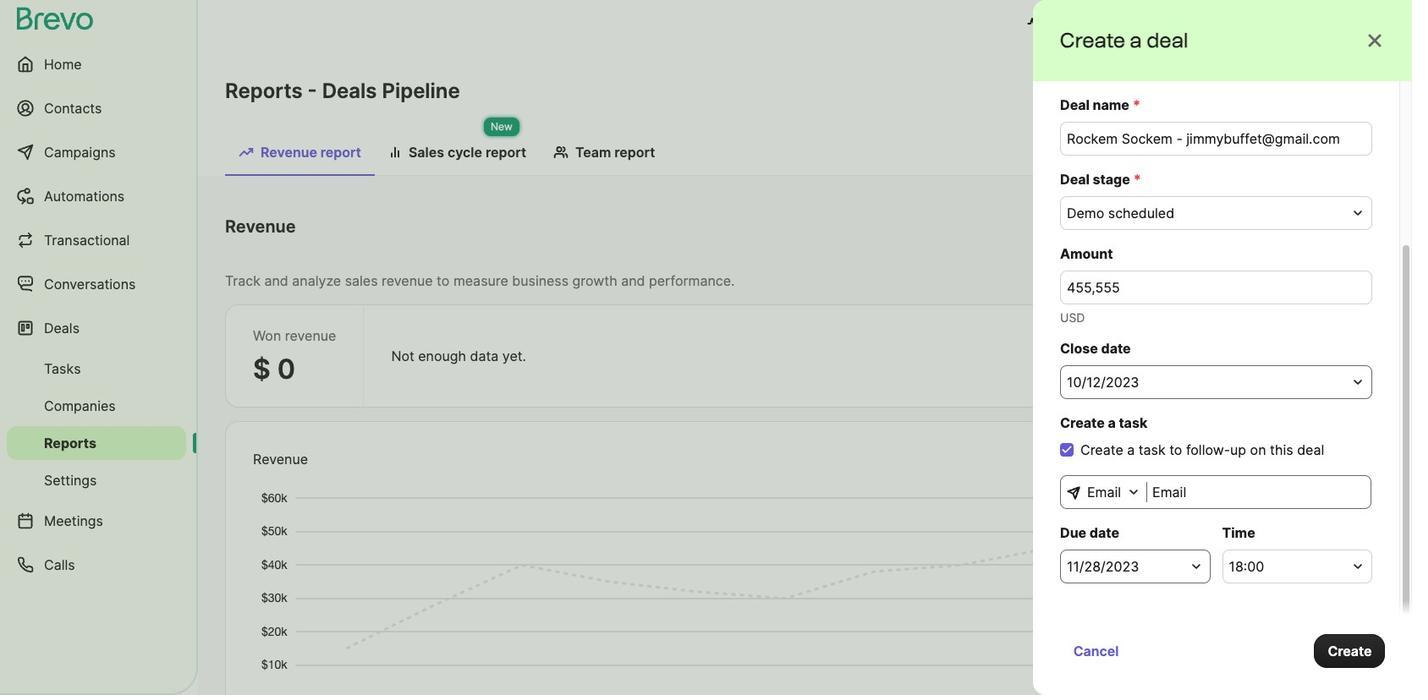 Task type: describe. For each thing, give the bounding box(es) containing it.
settings link
[[7, 464, 186, 498]]

stage
[[1093, 171, 1130, 188]]

18:00 button
[[1222, 550, 1373, 584]]

create deal button
[[1253, 449, 1357, 483]]

1 horizontal spatial data
[[1184, 458, 1212, 475]]

team
[[575, 144, 611, 161]]

range
[[1071, 225, 1108, 242]]

create for create a deal
[[1060, 28, 1126, 52]]

reports - deals pipeline
[[225, 79, 460, 103]]

email button
[[1060, 476, 1148, 509]]

0 vertical spatial yet.
[[502, 348, 526, 365]]

create a task to follow-up on this deal
[[1081, 442, 1324, 459]]

a for create a task
[[1108, 415, 1116, 432]]

follow-
[[1186, 442, 1230, 459]]

11/28/2023 button
[[1060, 550, 1210, 584]]

sales cycle report link
[[375, 135, 540, 174]]

track
[[225, 272, 261, 289]]

pipeline
[[382, 79, 460, 103]]

revenue for date range
[[225, 217, 296, 237]]

12/19/2022
[[1128, 225, 1200, 242]]

deal stage *
[[1060, 171, 1141, 188]]

cancel
[[1074, 643, 1119, 660]]

1 horizontal spatial and
[[621, 272, 645, 289]]

revenue report
[[261, 144, 361, 161]]

business
[[512, 272, 569, 289]]

usage and plan button
[[1013, 7, 1162, 41]]

campaigns link
[[7, 132, 186, 173]]

tasks
[[44, 360, 81, 377]]

report for team report
[[615, 144, 655, 161]]

create for create deal
[[1268, 458, 1312, 475]]

usd
[[1060, 311, 1085, 325]]

date for close date
[[1101, 340, 1131, 357]]

a for create a task to follow-up on this deal
[[1127, 442, 1135, 459]]

create button
[[1314, 635, 1385, 668]]

* for deal stage *
[[1134, 171, 1141, 188]]

- for 01/06/2023
[[1202, 225, 1208, 242]]

transactional link
[[7, 220, 186, 261]]

home
[[44, 56, 82, 73]]

amount
[[1060, 245, 1113, 262]]

automations
[[44, 188, 125, 205]]

reports for reports - deals pipeline
[[225, 79, 303, 103]]

contacts
[[44, 100, 102, 117]]

demo scheduled button
[[1060, 196, 1373, 230]]

reports for reports
[[44, 435, 96, 452]]

18:00
[[1229, 558, 1264, 575]]

campaigns
[[44, 144, 116, 161]]

10/12/2023
[[1067, 374, 1139, 391]]

home link
[[7, 44, 186, 85]]

reports link
[[7, 426, 186, 460]]

settings
[[44, 472, 97, 489]]

companies link
[[7, 389, 186, 423]]

won
[[253, 327, 281, 344]]

close
[[1060, 340, 1098, 357]]

email
[[1087, 484, 1121, 501]]

deals link
[[7, 308, 186, 349]]

create for create a task
[[1060, 415, 1105, 432]]

team report link
[[540, 135, 669, 174]]

meetings link
[[7, 501, 186, 542]]

usage
[[1047, 15, 1089, 32]]

cycle
[[448, 144, 482, 161]]

growth
[[573, 272, 618, 289]]

12/19/2022 - 01/06/2023
[[1128, 225, 1284, 242]]

conversations link
[[7, 264, 186, 305]]

$
[[253, 353, 271, 386]]

11/28/2023
[[1067, 558, 1139, 575]]

and for usage
[[1092, 15, 1117, 32]]

deal for deal stage
[[1060, 171, 1090, 188]]

0 horizontal spatial not enough data yet.
[[391, 348, 526, 365]]

0 vertical spatial deals
[[322, 79, 377, 103]]

revenue inside "link"
[[261, 144, 317, 161]]

1 horizontal spatial enough
[[1132, 458, 1180, 475]]

automations link
[[7, 176, 186, 217]]

name
[[1093, 96, 1130, 113]]

sales
[[409, 144, 444, 161]]

measure
[[453, 272, 508, 289]]

cancel button
[[1060, 635, 1133, 668]]

deal inside button
[[1315, 458, 1343, 475]]

close date
[[1060, 340, 1131, 357]]

0 horizontal spatial enough
[[418, 348, 466, 365]]

revenue inside won revenue $ 0
[[285, 327, 336, 344]]

up
[[1230, 442, 1247, 459]]

0 vertical spatial revenue
[[382, 272, 433, 289]]



Task type: locate. For each thing, give the bounding box(es) containing it.
tab list containing revenue report
[[225, 135, 1385, 176]]

plan
[[1120, 15, 1148, 32]]

1 report from the left
[[321, 144, 361, 161]]

1 horizontal spatial not enough data yet.
[[1105, 458, 1240, 475]]

* for deal name *
[[1133, 96, 1141, 113]]

not enough data yet. down track and analyze sales revenue to measure business growth and performance.
[[391, 348, 526, 365]]

and right the growth
[[621, 272, 645, 289]]

deals
[[322, 79, 377, 103], [44, 320, 80, 337]]

data
[[470, 348, 499, 365], [1184, 458, 1212, 475]]

yet. down business
[[502, 348, 526, 365]]

1 vertical spatial reports
[[44, 435, 96, 452]]

None text field
[[1060, 122, 1373, 156], [1060, 271, 1373, 305], [1147, 476, 1372, 509], [1060, 122, 1373, 156], [1060, 271, 1373, 305], [1147, 476, 1372, 509]]

task down create a task
[[1139, 442, 1166, 459]]

* right stage
[[1134, 171, 1141, 188]]

yet.
[[502, 348, 526, 365], [1216, 458, 1240, 475]]

1 vertical spatial revenue
[[225, 217, 296, 237]]

0 horizontal spatial revenue
[[285, 327, 336, 344]]

create a deal
[[1060, 28, 1189, 52]]

deal
[[1060, 96, 1090, 113], [1060, 171, 1090, 188]]

1 vertical spatial task
[[1139, 442, 1166, 459]]

revenue for not enough data yet.
[[253, 451, 308, 468]]

0 horizontal spatial to
[[437, 272, 450, 289]]

1 vertical spatial *
[[1134, 171, 1141, 188]]

to
[[437, 272, 450, 289], [1170, 442, 1183, 459]]

report down reports - deals pipeline
[[321, 144, 361, 161]]

0 vertical spatial data
[[470, 348, 499, 365]]

1 vertical spatial not
[[1105, 458, 1128, 475]]

- up revenue report
[[308, 79, 317, 103]]

1 horizontal spatial to
[[1170, 442, 1183, 459]]

1 deal from the top
[[1060, 96, 1090, 113]]

to left follow-
[[1170, 442, 1183, 459]]

track and analyze sales revenue to measure business growth and performance.
[[225, 272, 735, 289]]

2 horizontal spatial and
[[1092, 15, 1117, 32]]

- for deals
[[308, 79, 317, 103]]

data left up
[[1184, 458, 1212, 475]]

0 vertical spatial *
[[1133, 96, 1141, 113]]

1 horizontal spatial reports
[[225, 79, 303, 103]]

2 vertical spatial a
[[1127, 442, 1135, 459]]

0 vertical spatial -
[[308, 79, 317, 103]]

0 vertical spatial revenue
[[261, 144, 317, 161]]

report right "team"
[[615, 144, 655, 161]]

calls link
[[7, 545, 186, 586]]

create a task
[[1060, 415, 1148, 432]]

and for track
[[264, 272, 288, 289]]

demo
[[1067, 205, 1105, 222]]

deals left pipeline at the left of the page
[[322, 79, 377, 103]]

and right 'track'
[[264, 272, 288, 289]]

enough
[[418, 348, 466, 365], [1132, 458, 1180, 475]]

tasks link
[[7, 352, 186, 386]]

date right due
[[1090, 525, 1120, 542]]

2 horizontal spatial report
[[615, 144, 655, 161]]

conversations
[[44, 276, 136, 293]]

1 horizontal spatial -
[[1202, 225, 1208, 242]]

to inside "create a deal" dialog
[[1170, 442, 1183, 459]]

task for create a task
[[1119, 415, 1148, 432]]

0 horizontal spatial deals
[[44, 320, 80, 337]]

1 horizontal spatial revenue
[[382, 272, 433, 289]]

yet. left on
[[1216, 458, 1240, 475]]

task down 10/12/2023
[[1119, 415, 1148, 432]]

date for due date
[[1090, 525, 1120, 542]]

transactional
[[44, 232, 130, 249]]

report inside 'link'
[[486, 144, 526, 161]]

revenue report link
[[225, 135, 375, 176]]

report inside "link"
[[321, 144, 361, 161]]

0 vertical spatial task
[[1119, 415, 1148, 432]]

10/12/2023 button
[[1060, 366, 1373, 399]]

0 horizontal spatial data
[[470, 348, 499, 365]]

0 vertical spatial reports
[[225, 79, 303, 103]]

due date
[[1060, 525, 1120, 542]]

revenue
[[382, 272, 433, 289], [285, 327, 336, 344]]

deal for deal name
[[1060, 96, 1090, 113]]

create for create a task to follow-up on this deal
[[1081, 442, 1124, 459]]

not enough data yet. up email
[[1105, 458, 1240, 475]]

report
[[321, 144, 361, 161], [486, 144, 526, 161], [615, 144, 655, 161]]

- right 12/19/2022
[[1202, 225, 1208, 242]]

1 vertical spatial date
[[1090, 525, 1120, 542]]

1 horizontal spatial yet.
[[1216, 458, 1240, 475]]

create
[[1060, 28, 1126, 52], [1060, 415, 1105, 432], [1081, 442, 1124, 459], [1268, 458, 1312, 475], [1328, 643, 1372, 660]]

time
[[1222, 525, 1256, 542]]

enough down track and analyze sales revenue to measure business growth and performance.
[[418, 348, 466, 365]]

-
[[308, 79, 317, 103], [1202, 225, 1208, 242]]

meetings
[[44, 513, 103, 530]]

tab list
[[225, 135, 1385, 176]]

not
[[391, 348, 414, 365], [1105, 458, 1128, 475]]

0 horizontal spatial -
[[308, 79, 317, 103]]

2 deal from the top
[[1060, 171, 1090, 188]]

not enough data yet.
[[391, 348, 526, 365], [1105, 458, 1240, 475]]

0 vertical spatial not
[[391, 348, 414, 365]]

calls
[[44, 557, 75, 574]]

date up 10/12/2023
[[1101, 340, 1131, 357]]

1 vertical spatial not enough data yet.
[[1105, 458, 1240, 475]]

and left plan
[[1092, 15, 1117, 32]]

1 vertical spatial enough
[[1132, 458, 1180, 475]]

won revenue $ 0
[[253, 327, 336, 386]]

and
[[1092, 15, 1117, 32], [264, 272, 288, 289], [621, 272, 645, 289]]

companies
[[44, 398, 116, 415]]

0 horizontal spatial reports
[[44, 435, 96, 452]]

1 vertical spatial yet.
[[1216, 458, 1240, 475]]

1 vertical spatial to
[[1170, 442, 1183, 459]]

3 report from the left
[[615, 144, 655, 161]]

2 vertical spatial revenue
[[253, 451, 308, 468]]

reports
[[225, 79, 303, 103], [44, 435, 96, 452]]

1 vertical spatial -
[[1202, 225, 1208, 242]]

data down the measure
[[470, 348, 499, 365]]

team report
[[575, 144, 655, 161]]

0 vertical spatial not enough data yet.
[[391, 348, 526, 365]]

this
[[1270, 442, 1294, 459]]

0 vertical spatial to
[[437, 272, 450, 289]]

1 vertical spatial a
[[1108, 415, 1116, 432]]

sales
[[345, 272, 378, 289]]

*
[[1133, 96, 1141, 113], [1134, 171, 1141, 188]]

1 vertical spatial data
[[1184, 458, 1212, 475]]

0 vertical spatial deal
[[1060, 96, 1090, 113]]

create deal
[[1268, 458, 1343, 475]]

report for revenue report
[[321, 144, 361, 161]]

1 horizontal spatial not
[[1105, 458, 1128, 475]]

a
[[1130, 28, 1142, 52], [1108, 415, 1116, 432], [1127, 442, 1135, 459]]

deal left name
[[1060, 96, 1090, 113]]

deals up tasks
[[44, 320, 80, 337]]

sales cycle report
[[409, 144, 526, 161]]

to left the measure
[[437, 272, 450, 289]]

on
[[1250, 442, 1266, 459]]

due
[[1060, 525, 1087, 542]]

0 vertical spatial a
[[1130, 28, 1142, 52]]

revenue up 0
[[285, 327, 336, 344]]

reports up the settings
[[44, 435, 96, 452]]

contacts link
[[7, 88, 186, 129]]

and inside button
[[1092, 15, 1117, 32]]

0 horizontal spatial yet.
[[502, 348, 526, 365]]

revenue
[[261, 144, 317, 161], [225, 217, 296, 237], [253, 451, 308, 468]]

deal name *
[[1060, 96, 1141, 113]]

1 horizontal spatial deals
[[322, 79, 377, 103]]

a for create a deal
[[1130, 28, 1142, 52]]

report right cycle
[[486, 144, 526, 161]]

0 vertical spatial enough
[[418, 348, 466, 365]]

1 vertical spatial deal
[[1060, 171, 1090, 188]]

deal
[[1147, 28, 1189, 52], [1297, 442, 1324, 459], [1315, 458, 1343, 475]]

0 vertical spatial date
[[1101, 340, 1131, 357]]

performance.
[[649, 272, 735, 289]]

revenue right sales
[[382, 272, 433, 289]]

0 horizontal spatial report
[[321, 144, 361, 161]]

0
[[277, 353, 295, 386]]

task for create a task to follow-up on this deal
[[1139, 442, 1166, 459]]

date range
[[1037, 225, 1108, 242]]

scheduled
[[1108, 205, 1175, 222]]

date
[[1037, 225, 1067, 242]]

2 report from the left
[[486, 144, 526, 161]]

1 vertical spatial deals
[[44, 320, 80, 337]]

task
[[1119, 415, 1148, 432], [1139, 442, 1166, 459]]

01/06/2023
[[1210, 225, 1284, 242]]

analyze
[[292, 272, 341, 289]]

1 horizontal spatial report
[[486, 144, 526, 161]]

deal up demo
[[1060, 171, 1090, 188]]

reports up revenue report "link"
[[225, 79, 303, 103]]

demo scheduled
[[1067, 205, 1175, 222]]

date
[[1101, 340, 1131, 357], [1090, 525, 1120, 542]]

0 horizontal spatial not
[[391, 348, 414, 365]]

create a deal dialog
[[1033, 0, 1412, 696]]

* right name
[[1133, 96, 1141, 113]]

usage and plan
[[1047, 15, 1148, 32]]

0 horizontal spatial and
[[264, 272, 288, 289]]

1 vertical spatial revenue
[[285, 327, 336, 344]]

enough left follow-
[[1132, 458, 1180, 475]]



Task type: vqa. For each thing, say whether or not it's contained in the screenshot.
Team Report
yes



